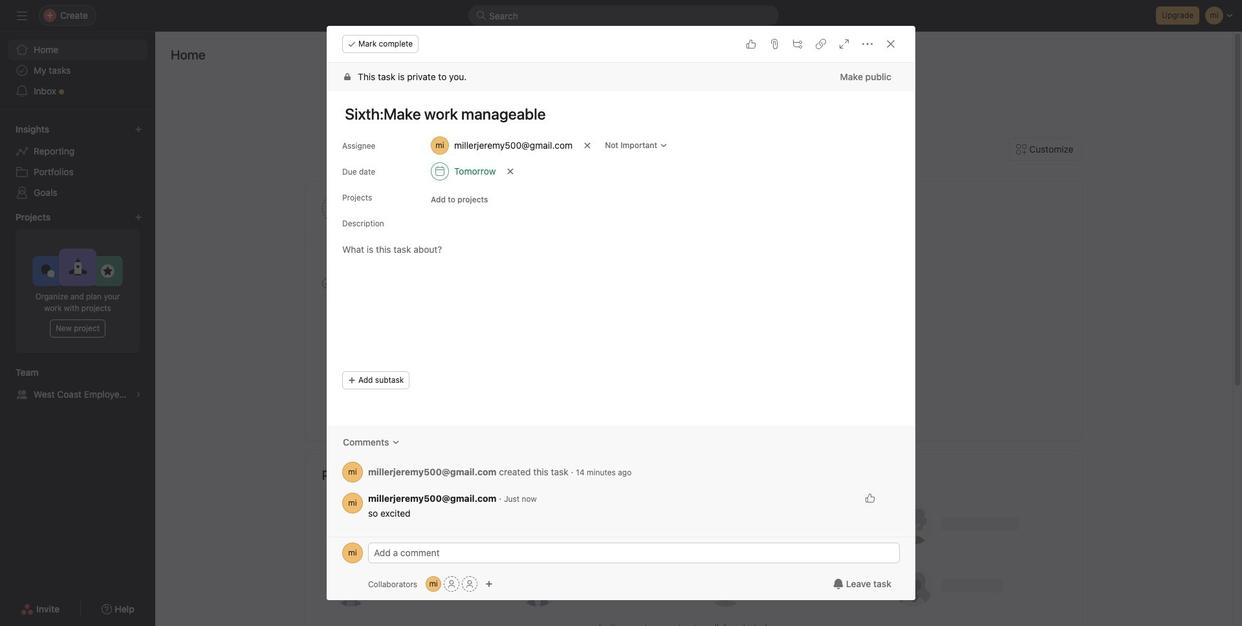 Task type: locate. For each thing, give the bounding box(es) containing it.
main content
[[327, 63, 916, 537]]

global element
[[0, 32, 155, 109]]

Task Name text field
[[333, 99, 900, 129]]

prominent image
[[476, 10, 487, 21]]

1 vertical spatial open user profile image
[[342, 543, 363, 564]]

0 vertical spatial open user profile image
[[342, 462, 363, 483]]

copy task link image
[[816, 39, 826, 49]]

open user profile image
[[342, 462, 363, 483], [342, 543, 363, 564]]

teams element
[[0, 361, 155, 408]]

add or remove collaborators image
[[426, 576, 441, 592], [485, 580, 493, 588]]

insights element
[[0, 118, 155, 206]]

hide sidebar image
[[17, 10, 27, 21]]

sixth:make work manageable dialog
[[327, 26, 916, 600]]

1 open user profile image from the top
[[342, 462, 363, 483]]

more actions for this task image
[[862, 39, 873, 49]]

projects element
[[0, 206, 155, 361]]

remove assignee image
[[584, 142, 591, 149]]

add profile photo image
[[322, 193, 353, 224]]

list item
[[720, 227, 753, 260]]

open user profile image up open user profile image
[[342, 462, 363, 483]]

open user profile image down open user profile image
[[342, 543, 363, 564]]



Task type: describe. For each thing, give the bounding box(es) containing it.
0 likes. click to like this task image
[[746, 39, 756, 49]]

attachments: add a file to this task,  sixth:make work manageable image
[[769, 39, 780, 49]]

1 horizontal spatial add or remove collaborators image
[[485, 580, 493, 588]]

add subtask image
[[793, 39, 803, 49]]

close task pane image
[[886, 39, 896, 49]]

2 open user profile image from the top
[[342, 543, 363, 564]]

comments image
[[392, 439, 400, 446]]

0 likes. click to like this task comment image
[[865, 493, 875, 503]]

Mark complete checkbox
[[319, 276, 335, 291]]

0 horizontal spatial add or remove collaborators image
[[426, 576, 441, 592]]

open user profile image
[[342, 493, 363, 514]]

mark complete image
[[319, 276, 335, 291]]

clear due date image
[[507, 168, 515, 175]]

full screen image
[[839, 39, 850, 49]]



Task type: vqa. For each thing, say whether or not it's contained in the screenshot.
Attachments: Add a file to this task,  Sixth:Make work manageable image
yes



